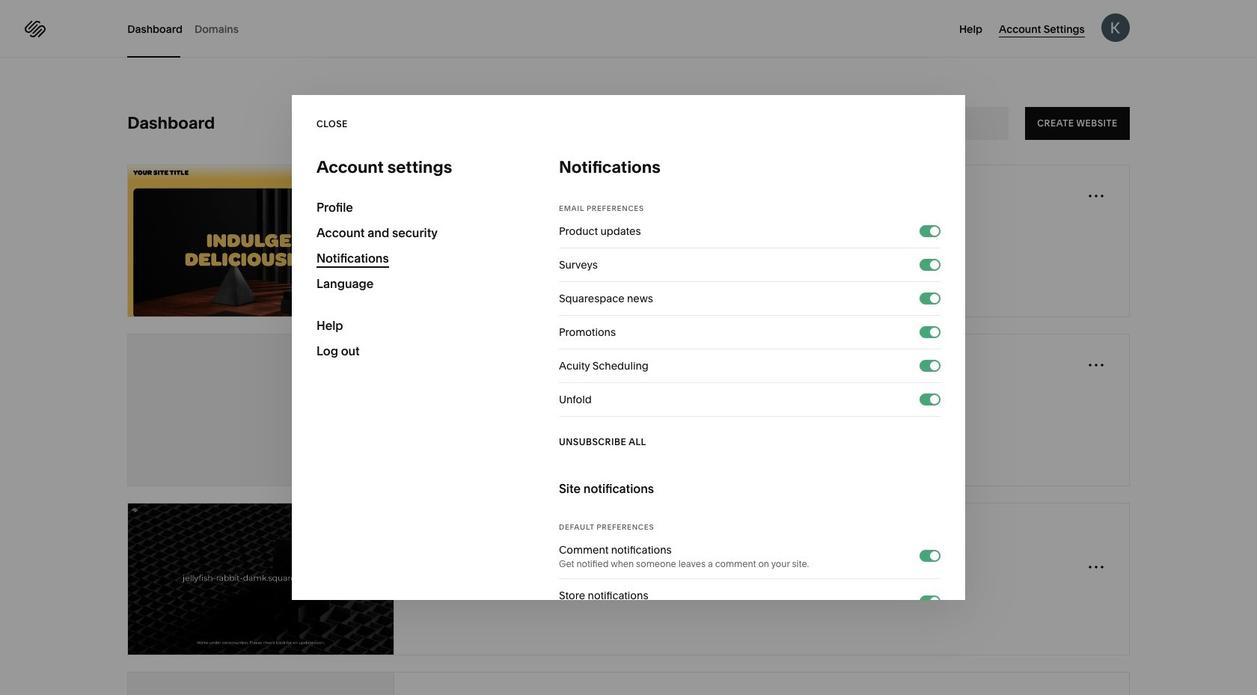 Task type: describe. For each thing, give the bounding box(es) containing it.
Search field
[[886, 115, 976, 132]]



Task type: locate. For each thing, give the bounding box(es) containing it.
tab list
[[127, 0, 251, 58]]

None checkbox
[[930, 227, 939, 236], [930, 260, 939, 269], [930, 227, 939, 236], [930, 260, 939, 269]]



Task type: vqa. For each thing, say whether or not it's contained in the screenshot.
Search field
yes



